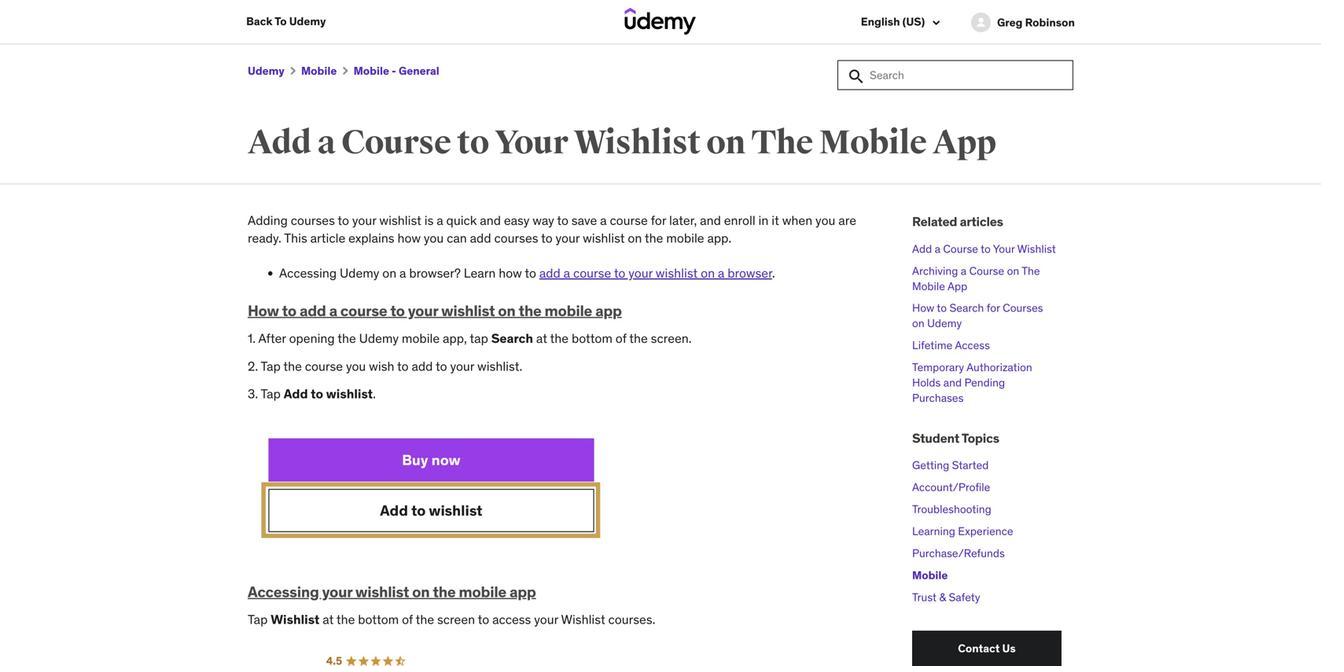 Task type: locate. For each thing, give the bounding box(es) containing it.
you
[[816, 212, 836, 229], [424, 230, 444, 246], [346, 358, 366, 374]]

1. after opening the udemy mobile app, tap search at the bottom of the screen.
[[248, 330, 692, 347]]

at
[[536, 330, 547, 347], [323, 611, 334, 628]]

adding courses to your wishlist is a quick and easy way to save a course for later, and enroll in it when you are ready. this article explains how you can add courses to your wishlist on the mobile app.
[[248, 212, 856, 246]]

2 horizontal spatial you
[[816, 212, 836, 229]]

0 vertical spatial for
[[651, 212, 666, 229]]

udemy up lifetime access link
[[927, 316, 962, 330]]

and left easy
[[480, 212, 501, 229]]

and
[[480, 212, 501, 229], [700, 212, 721, 229], [944, 375, 962, 390]]

1 horizontal spatial app
[[595, 301, 622, 320]]

.
[[772, 265, 775, 281], [373, 386, 376, 402]]

for left courses
[[987, 301, 1000, 315]]

app
[[595, 301, 622, 320], [510, 582, 536, 601]]

how up after
[[248, 301, 279, 320]]

on
[[706, 122, 745, 163], [628, 230, 642, 246], [1007, 264, 1019, 278], [382, 265, 397, 281], [701, 265, 715, 281], [498, 301, 516, 320], [912, 316, 925, 330], [412, 582, 430, 601]]

2 horizontal spatial and
[[944, 375, 962, 390]]

wishlist inside add a course to your wishlist archiving a course on the mobile app how to search for courses on udemy lifetime access temporary authorization holds and pending purchases
[[1017, 242, 1056, 256]]

add for add a course to your wishlist archiving a course on the mobile app how to search for courses on udemy lifetime access temporary authorization holds and pending purchases
[[912, 242, 932, 256]]

app down archiving
[[948, 279, 967, 293]]

add down udemy link
[[248, 122, 311, 163]]

to
[[457, 122, 489, 163], [338, 212, 349, 229], [557, 212, 569, 229], [541, 230, 553, 246], [981, 242, 991, 256], [525, 265, 536, 281], [614, 265, 626, 281], [937, 301, 947, 315], [282, 301, 296, 320], [390, 301, 405, 320], [397, 358, 409, 374], [436, 358, 447, 374], [311, 386, 323, 402], [478, 611, 489, 628]]

1 horizontal spatial of
[[616, 330, 627, 347]]

you left 'are'
[[816, 212, 836, 229]]

screen.
[[651, 330, 692, 347]]

0 vertical spatial how
[[398, 230, 421, 246]]

mobile inside add a course to your wishlist archiving a course on the mobile app how to search for courses on udemy lifetime access temporary authorization holds and pending purchases
[[912, 279, 945, 293]]

udemy down back
[[248, 64, 284, 78]]

0 vertical spatial add
[[248, 122, 311, 163]]

0 vertical spatial course
[[341, 122, 451, 163]]

trust & safety link
[[912, 590, 980, 605]]

add a course to your wishlist on the mobile app main content
[[0, 44, 1321, 666]]

english (us)
[[861, 15, 928, 29]]

wishlist
[[379, 212, 421, 229], [583, 230, 625, 246], [656, 265, 698, 281], [326, 386, 373, 402], [355, 582, 409, 601]]

udemy inside add a course to your wishlist archiving a course on the mobile app how to search for courses on udemy lifetime access temporary authorization holds and pending purchases
[[927, 316, 962, 330]]

a
[[317, 122, 335, 163], [437, 212, 443, 229], [600, 212, 607, 229], [935, 242, 941, 256], [961, 264, 967, 278], [400, 265, 406, 281], [564, 265, 570, 281], [718, 265, 725, 281], [329, 301, 337, 320]]

search inside add a course to your wishlist archiving a course on the mobile app how to search for courses on udemy lifetime access temporary authorization holds and pending purchases
[[950, 301, 984, 315]]

you down the is
[[424, 230, 444, 246]]

courses down easy
[[494, 230, 538, 246]]

wishlist down later,
[[656, 265, 698, 281]]

1.
[[248, 330, 256, 347]]

your
[[352, 212, 376, 229], [556, 230, 580, 246], [629, 265, 653, 281], [408, 301, 438, 320], [450, 358, 474, 374], [322, 582, 352, 601], [534, 611, 558, 628]]

1 horizontal spatial how
[[499, 265, 522, 281]]

1 horizontal spatial how
[[912, 301, 934, 315]]

your for archiving
[[993, 242, 1015, 256]]

0 horizontal spatial mobile link
[[301, 64, 337, 78]]

the up the it
[[751, 122, 813, 163]]

0 horizontal spatial at
[[323, 611, 334, 628]]

0 vertical spatial .
[[772, 265, 775, 281]]

purchases
[[912, 391, 964, 405]]

1 horizontal spatial courses
[[494, 230, 538, 246]]

us
[[1002, 642, 1016, 656]]

search
[[950, 301, 984, 315], [491, 330, 533, 347]]

0 vertical spatial courses
[[291, 212, 335, 229]]

0 vertical spatial search
[[950, 301, 984, 315]]

wishlist
[[574, 122, 701, 163], [1017, 242, 1056, 256], [271, 611, 320, 628], [561, 611, 605, 628]]

course inside adding courses to your wishlist is a quick and easy way to save a course for later, and enroll in it when you are ready. this article explains how you can add courses to your wishlist on the mobile app.
[[610, 212, 648, 229]]

wishlist​
[[441, 301, 495, 320]]

greg
[[997, 15, 1023, 29]]

0 horizontal spatial the
[[751, 122, 813, 163]]

0 vertical spatial app
[[595, 301, 622, 320]]

1 vertical spatial app
[[510, 582, 536, 601]]

0 vertical spatial your
[[495, 122, 568, 163]]

your down articles
[[993, 242, 1015, 256]]

1 vertical spatial tap
[[261, 386, 281, 402]]

0 horizontal spatial bottom
[[358, 611, 399, 628]]

for
[[651, 212, 666, 229], [987, 301, 1000, 315]]

tap for 3.
[[261, 386, 281, 402]]

mobile
[[301, 64, 337, 78], [354, 64, 389, 78], [819, 122, 927, 163], [912, 279, 945, 293], [912, 568, 948, 583]]

the up courses
[[1022, 264, 1040, 278]]

add inside adding courses to your wishlist is a quick and easy way to save a course for later, and enroll in it when you are ready. this article explains how you can add courses to your wishlist on the mobile app.
[[470, 230, 491, 246]]

. down the it
[[772, 265, 775, 281]]

of left screen.
[[616, 330, 627, 347]]

mobile down later,
[[666, 230, 704, 246]]

1 horizontal spatial mobile link
[[912, 568, 948, 583]]

of down accessing your wishlist on the mobile app
[[402, 611, 413, 628]]

1 vertical spatial accessing
[[248, 582, 319, 601]]

1 horizontal spatial your
[[993, 242, 1015, 256]]

wishlist down save
[[583, 230, 625, 246]]

0 vertical spatial accessing
[[279, 265, 337, 281]]

. down "wish" at the bottom of page
[[373, 386, 376, 402]]

how
[[398, 230, 421, 246], [499, 265, 522, 281]]

0 vertical spatial mobile link
[[301, 64, 337, 78]]

archiving
[[912, 264, 958, 278]]

1 vertical spatial mobile link
[[912, 568, 948, 583]]

1 vertical spatial course
[[943, 242, 978, 256]]

how right explains
[[398, 230, 421, 246]]

1 vertical spatial of
[[402, 611, 413, 628]]

course down related articles
[[943, 242, 978, 256]]

app down search search box
[[933, 122, 996, 163]]

udemy right "to"
[[289, 14, 326, 28]]

your up way
[[495, 122, 568, 163]]

account/profile link
[[912, 480, 990, 494]]

course
[[610, 212, 648, 229], [573, 265, 611, 281], [340, 301, 387, 320], [305, 358, 343, 374]]

wishlist left the is
[[379, 212, 421, 229]]

mobile - general
[[354, 64, 439, 78]]

1 horizontal spatial the
[[1022, 264, 1040, 278]]

courses.
[[608, 611, 655, 628]]

0 vertical spatial bottom
[[572, 330, 613, 347]]

accessing for accessing your wishlist on the mobile app
[[248, 582, 319, 601]]

0 horizontal spatial how
[[248, 301, 279, 320]]

general
[[399, 64, 439, 78]]

1 vertical spatial at
[[323, 611, 334, 628]]

1 vertical spatial add
[[912, 242, 932, 256]]

course down add a course to your wishlist link
[[969, 264, 1004, 278]]

0 horizontal spatial search
[[491, 330, 533, 347]]

1 vertical spatial your
[[993, 242, 1015, 256]]

mobile link up the trust
[[912, 568, 948, 583]]

how
[[912, 301, 934, 315], [248, 301, 279, 320]]

course down mobile - general link
[[341, 122, 451, 163]]

at down accessing your wishlist on the mobile app
[[323, 611, 334, 628]]

0 horizontal spatial .
[[373, 386, 376, 402]]

1 horizontal spatial search
[[950, 301, 984, 315]]

articles
[[960, 214, 1003, 230]]

tap
[[261, 358, 281, 374], [261, 386, 281, 402], [248, 611, 268, 628]]

how up lifetime
[[912, 301, 934, 315]]

course right save
[[610, 212, 648, 229]]

add
[[470, 230, 491, 246], [539, 265, 561, 281], [300, 301, 326, 320], [412, 358, 433, 374]]

1 vertical spatial how
[[499, 265, 522, 281]]

mobile - general link
[[354, 64, 439, 78]]

1 vertical spatial bottom
[[358, 611, 399, 628]]

back to udemy link
[[246, 0, 326, 43]]

the
[[645, 230, 663, 246], [519, 301, 542, 320], [338, 330, 356, 347], [550, 330, 569, 347], [629, 330, 648, 347], [283, 358, 302, 374], [433, 582, 456, 601], [337, 611, 355, 628], [416, 611, 434, 628]]

on inside adding courses to your wishlist is a quick and easy way to save a course for later, and enroll in it when you are ready. this article explains how you can add courses to your wishlist on the mobile app.
[[628, 230, 642, 246]]

at right tap
[[536, 330, 547, 347]]

1 horizontal spatial for
[[987, 301, 1000, 315]]

add right can at the left top of the page
[[470, 230, 491, 246]]

ready.
[[248, 230, 281, 246]]

related articles
[[912, 214, 1003, 230]]

app down 'add a course to your wishlist on a browser' link
[[595, 301, 622, 320]]

udemy
[[289, 14, 326, 28], [248, 64, 284, 78], [340, 265, 379, 281], [927, 316, 962, 330], [359, 330, 399, 347]]

app up access on the left bottom of the page
[[510, 582, 536, 601]]

learn
[[464, 265, 496, 281]]

search up the wishlist.
[[491, 330, 533, 347]]

add for add a course to your wishlist on the mobile app
[[248, 122, 311, 163]]

0 vertical spatial tap
[[261, 358, 281, 374]]

courses up article
[[291, 212, 335, 229]]

the inside add a course to your wishlist archiving a course on the mobile app how to search for courses on udemy lifetime access temporary authorization holds and pending purchases
[[1022, 264, 1040, 278]]

how right learn
[[499, 265, 522, 281]]

0 vertical spatial the
[[751, 122, 813, 163]]

add right 3.
[[284, 386, 308, 402]]

you left "wish" at the bottom of page
[[346, 358, 366, 374]]

screen
[[437, 611, 475, 628]]

the
[[751, 122, 813, 163], [1022, 264, 1040, 278]]

1 vertical spatial the
[[1022, 264, 1040, 278]]

experience
[[958, 524, 1013, 539]]

for left later,
[[651, 212, 666, 229]]

bottom
[[572, 330, 613, 347], [358, 611, 399, 628]]

getting started link
[[912, 458, 989, 472]]

add up archiving
[[912, 242, 932, 256]]

back
[[246, 14, 273, 28]]

app
[[933, 122, 996, 163], [948, 279, 967, 293]]

mobile down how to add a course to your wishlist​ on the mobile app
[[402, 330, 440, 347]]

2 vertical spatial add
[[284, 386, 308, 402]]

0 horizontal spatial you
[[346, 358, 366, 374]]

student topics
[[912, 430, 999, 446]]

pending
[[965, 375, 1005, 390]]

search down archiving a course on the mobile app link
[[950, 301, 984, 315]]

courses
[[291, 212, 335, 229], [494, 230, 538, 246]]

None search field
[[838, 60, 1074, 90]]

1 horizontal spatial you
[[424, 230, 444, 246]]

related
[[912, 214, 957, 230]]

this
[[284, 230, 307, 246]]

and up app.
[[700, 212, 721, 229]]

Search search field
[[838, 60, 1074, 90]]

mobile inside getting started account/profile troubleshooting learning experience purchase/refunds mobile trust & safety
[[912, 568, 948, 583]]

0 horizontal spatial how
[[398, 230, 421, 246]]

3.
[[248, 386, 258, 402]]

authorization
[[967, 360, 1032, 374]]

1 horizontal spatial at
[[536, 330, 547, 347]]

browser
[[728, 265, 772, 281]]

0 horizontal spatial for
[[651, 212, 666, 229]]

1 vertical spatial for
[[987, 301, 1000, 315]]

the inside adding courses to your wishlist is a quick and easy way to save a course for later, and enroll in it when you are ready. this article explains how you can add courses to your wishlist on the mobile app.
[[645, 230, 663, 246]]

0 vertical spatial you
[[816, 212, 836, 229]]

&
[[939, 590, 946, 605]]

add inside add a course to your wishlist archiving a course on the mobile app how to search for courses on udemy lifetime access temporary authorization holds and pending purchases
[[912, 242, 932, 256]]

mobile inside adding courses to your wishlist is a quick and easy way to save a course for later, and enroll in it when you are ready. this article explains how you can add courses to your wishlist on the mobile app.
[[666, 230, 704, 246]]

0 horizontal spatial courses
[[291, 212, 335, 229]]

your inside add a course to your wishlist archiving a course on the mobile app how to search for courses on udemy lifetime access temporary authorization holds and pending purchases
[[993, 242, 1015, 256]]

udemy down explains
[[340, 265, 379, 281]]

access
[[492, 611, 531, 628]]

account/profile
[[912, 480, 990, 494]]

and down the temporary
[[944, 375, 962, 390]]

tap wishlist at the bottom of the screen to access your wishlist courses.
[[248, 611, 655, 628]]

0 horizontal spatial your
[[495, 122, 568, 163]]

1 vertical spatial app
[[948, 279, 967, 293]]

0 vertical spatial app
[[933, 122, 996, 163]]

mobile link right udemy link
[[301, 64, 337, 78]]

app inside add a course to your wishlist archiving a course on the mobile app how to search for courses on udemy lifetime access temporary authorization holds and pending purchases
[[948, 279, 967, 293]]



Task type: vqa. For each thing, say whether or not it's contained in the screenshot.
"license" inside the Yes. You will continue to have access to the course after you complete it, provided that your account's in good standing, and Udemy continues to have a license to the course. So, if you wish to review specific content in the course after you finish it, or
no



Task type: describe. For each thing, give the bounding box(es) containing it.
your for on
[[495, 122, 568, 163]]

app,
[[443, 330, 467, 347]]

courses
[[1003, 301, 1043, 315]]

add down adding courses to your wishlist is a quick and easy way to save a course for later, and enroll in it when you are ready. this article explains how you can add courses to your wishlist on the mobile app.
[[539, 265, 561, 281]]

back to udemy
[[246, 14, 326, 28]]

are
[[839, 212, 856, 229]]

can
[[447, 230, 467, 246]]

course down save
[[573, 265, 611, 281]]

for inside adding courses to your wishlist is a quick and easy way to save a course for later, and enroll in it when you are ready. this article explains how you can add courses to your wishlist on the mobile app.
[[651, 212, 666, 229]]

1 vertical spatial courses
[[494, 230, 538, 246]]

purchase/refunds
[[912, 546, 1005, 561]]

add a course to your wishlist on the mobile app
[[248, 122, 996, 163]]

1 horizontal spatial .
[[772, 265, 775, 281]]

and inside add a course to your wishlist archiving a course on the mobile app how to search for courses on udemy lifetime access temporary authorization holds and pending purchases
[[944, 375, 962, 390]]

lifetime access link
[[912, 338, 990, 352]]

greg robinson
[[997, 15, 1075, 29]]

1 vertical spatial .
[[373, 386, 376, 402]]

1 horizontal spatial bottom
[[572, 330, 613, 347]]

tap for 2.
[[261, 358, 281, 374]]

accessing for accessing udemy on a browser? learn how to add a course to your wishlist on a browser .
[[279, 265, 337, 281]]

adding
[[248, 212, 288, 229]]

add a course to your wishlist archiving a course on the mobile app how to search for courses on udemy lifetime access temporary authorization holds and pending purchases
[[912, 242, 1056, 405]]

purchase/refunds link
[[912, 546, 1005, 561]]

topics
[[962, 430, 999, 446]]

to
[[275, 14, 287, 28]]

0 vertical spatial of
[[616, 330, 627, 347]]

when
[[782, 212, 813, 229]]

way
[[533, 212, 554, 229]]

how to search for courses on udemy link
[[912, 301, 1043, 330]]

1 vertical spatial search
[[491, 330, 533, 347]]

wishlist up tap wishlist at the bottom of the screen to access your wishlist courses.
[[355, 582, 409, 601]]

contact us
[[958, 642, 1016, 656]]

1 vertical spatial you
[[424, 230, 444, 246]]

contact
[[958, 642, 1000, 656]]

how to add a course to your wishlist​ on the mobile app
[[248, 301, 622, 320]]

learning
[[912, 524, 955, 539]]

safety
[[949, 590, 980, 605]]

wishlist.
[[477, 358, 522, 374]]

temporary
[[912, 360, 964, 374]]

temporary authorization holds and pending purchases link
[[912, 360, 1032, 405]]

3. tap add to wishlist .
[[248, 386, 376, 402]]

2 vertical spatial course
[[969, 264, 1004, 278]]

wish
[[369, 358, 394, 374]]

greg robinson image
[[971, 13, 991, 32]]

troubleshooting link
[[912, 502, 992, 516]]

2 vertical spatial you
[[346, 358, 366, 374]]

add a course to your wishlist link
[[912, 242, 1056, 256]]

quick
[[446, 212, 477, 229]]

udemy up "wish" at the bottom of page
[[359, 330, 399, 347]]

learning experience link
[[912, 524, 1013, 539]]

troubleshooting
[[912, 502, 992, 516]]

accessing your wishlist on the mobile app
[[248, 582, 536, 601]]

0 horizontal spatial of
[[402, 611, 413, 628]]

course for add a course to your wishlist on the mobile app
[[341, 122, 451, 163]]

is
[[424, 212, 434, 229]]

getting
[[912, 458, 949, 472]]

in
[[759, 212, 769, 229]]

none search field inside the add a course to your wishlist on the mobile app 'main content'
[[838, 60, 1074, 90]]

save
[[572, 212, 597, 229]]

contact us button
[[912, 631, 1062, 666]]

2.
[[248, 358, 258, 374]]

add up opening
[[300, 301, 326, 320]]

english (us) link
[[861, 14, 940, 31]]

udemy link
[[248, 64, 284, 78]]

wishlist_page_wishlist_button.png image
[[254, 651, 609, 666]]

after
[[258, 330, 286, 347]]

lifetime
[[912, 338, 953, 352]]

add right "wish" at the bottom of page
[[412, 358, 433, 374]]

course down opening
[[305, 358, 343, 374]]

browser?
[[409, 265, 461, 281]]

course for add a course to your wishlist archiving a course on the mobile app how to search for courses on udemy lifetime access temporary authorization holds and pending purchases
[[943, 242, 978, 256]]

accessing udemy on a browser? learn how to add a course to your wishlist on a browser .
[[279, 265, 775, 281]]

holds
[[912, 375, 941, 390]]

for inside add a course to your wishlist archiving a course on the mobile app how to search for courses on udemy lifetime access temporary authorization holds and pending purchases
[[987, 301, 1000, 315]]

-
[[392, 64, 396, 78]]

0 horizontal spatial app
[[510, 582, 536, 601]]

app.
[[707, 230, 732, 246]]

(us)
[[903, 15, 925, 29]]

tap
[[470, 330, 488, 347]]

easy
[[504, 212, 530, 229]]

mobile up screen
[[459, 582, 506, 601]]

0 vertical spatial at
[[536, 330, 547, 347]]

getting started account/profile troubleshooting learning experience purchase/refunds mobile trust & safety
[[912, 458, 1013, 605]]

how inside adding courses to your wishlist is a quick and easy way to save a course for later, and enroll in it when you are ready. this article explains how you can add courses to your wishlist on the mobile app.
[[398, 230, 421, 246]]

2. tap the course you wish to add to your wishlist.
[[248, 358, 522, 374]]

explains
[[348, 230, 394, 246]]

how inside add a course to your wishlist archiving a course on the mobile app how to search for courses on udemy lifetime access temporary authorization holds and pending purchases
[[912, 301, 934, 315]]

later,
[[669, 212, 697, 229]]

article
[[310, 230, 345, 246]]

opening
[[289, 330, 335, 347]]

2 vertical spatial tap
[[248, 611, 268, 628]]

it
[[772, 212, 779, 229]]

mobile down accessing udemy on a browser? learn how to add a course to your wishlist on a browser .
[[545, 301, 592, 320]]

course up "wish" at the bottom of page
[[340, 301, 387, 320]]

course_add_to_wishlist_app.jpeg image
[[254, 426, 609, 547]]

enroll
[[724, 212, 756, 229]]

english
[[861, 15, 900, 29]]

add a course to your wishlist on a browser link
[[539, 265, 772, 281]]

archiving a course on the mobile app link
[[912, 264, 1040, 293]]

robinson
[[1025, 15, 1075, 29]]

wishlist down "wish" at the bottom of page
[[326, 386, 373, 402]]

access
[[955, 338, 990, 352]]

1 horizontal spatial and
[[700, 212, 721, 229]]

0 horizontal spatial and
[[480, 212, 501, 229]]

student
[[912, 430, 960, 446]]

started
[[952, 458, 989, 472]]



